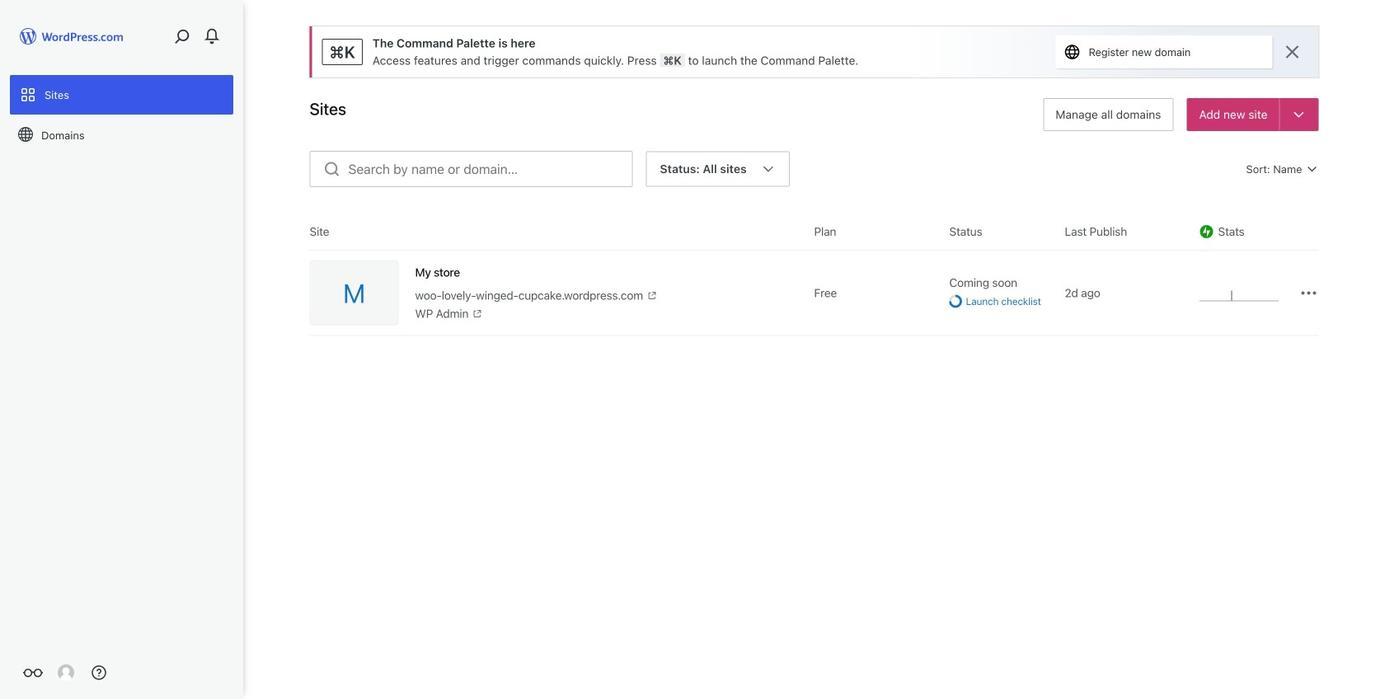 Task type: describe. For each thing, give the bounding box(es) containing it.
greg robinson image
[[58, 665, 74, 681]]

2 list item from the top
[[1378, 135, 1385, 212]]

sorting by name. switch sorting mode image
[[1306, 162, 1319, 176]]

highest hourly views 1 image
[[1200, 290, 1279, 301]]

displaying all sites. element
[[660, 153, 747, 186]]

Search search field
[[348, 152, 632, 186]]



Task type: vqa. For each thing, say whether or not it's contained in the screenshot.
Reader IMAGE
yes



Task type: locate. For each thing, give the bounding box(es) containing it.
3 list item from the top
[[1378, 212, 1385, 274]]

visit wp admin image
[[472, 308, 483, 319]]

None search field
[[310, 151, 633, 187]]

list item
[[1378, 58, 1385, 135], [1378, 135, 1385, 212], [1378, 212, 1385, 274]]

reader image
[[23, 663, 43, 683]]

dismiss image
[[1283, 42, 1303, 62]]

site actions image
[[1299, 283, 1319, 303]]

toggle menu image
[[1292, 107, 1307, 122]]

1 list item from the top
[[1378, 58, 1385, 135]]

site icon image
[[343, 285, 365, 301]]



